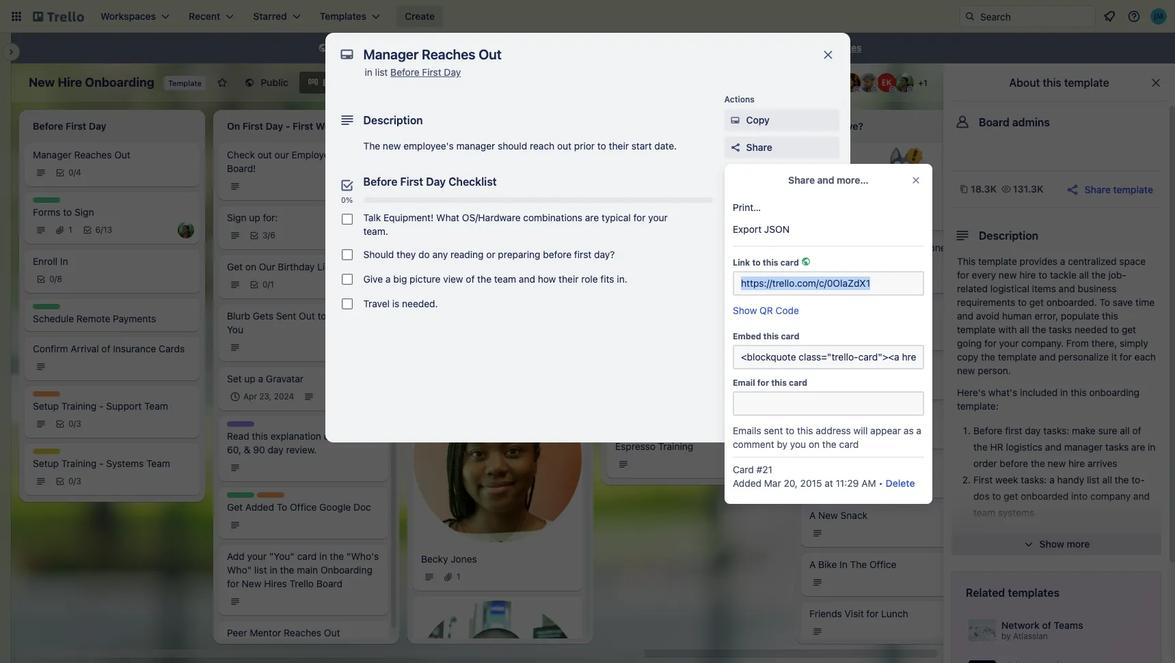 Task type: describe. For each thing, give the bounding box(es) containing it.
0 vertical spatial chris temperson (christemperson) image
[[859, 73, 879, 92]]

create board from template link
[[602, 37, 744, 59]]

chris temperson (christemperson) image
[[347, 228, 364, 244]]

first inside before first day checklist group
[[574, 249, 592, 260]]

a bike in the office
[[809, 559, 897, 571]]

to right the forms
[[63, 206, 72, 218]]

this for this is a public template for anyone on the internet to copy.
[[333, 42, 351, 53]]

they'll
[[1006, 557, 1033, 568]]

on right anyone
[[491, 42, 502, 53]]

for inside talk equipment! what os/hardware combinations are typical for your team.
[[633, 212, 646, 224]]

1 vertical spatial andre gorte (andregorte) image
[[760, 358, 777, 374]]

samantha pivlot (samanthapivlot) image
[[741, 301, 758, 317]]

1 vertical spatial day
[[426, 176, 446, 188]]

this right about
[[1043, 77, 1062, 89]]

becky jones
[[421, 554, 477, 565]]

confirm arrival of insurance cards link
[[33, 343, 191, 356]]

- for systems
[[99, 458, 104, 470]]

for up related
[[957, 269, 969, 281]]

hires
[[264, 578, 287, 590]]

snack
[[841, 510, 868, 522]]

get building id and floor key card
[[615, 392, 768, 403]]

set up a gravatar link
[[227, 373, 380, 386]]

manager reaches out link
[[33, 148, 191, 162]]

0 down 'setup training - support team'
[[68, 419, 74, 429]]

the left "to-"
[[1115, 474, 1129, 486]]

0 horizontal spatial chris temperson (christemperson) image
[[741, 358, 758, 374]]

/ down our
[[268, 280, 270, 290]]

search image
[[965, 11, 976, 22]]

here's what's included in this onboarding template:
[[957, 387, 1140, 412]]

in inside here's what's included in this onboarding template:
[[1060, 387, 1068, 399]]

all down human
[[1020, 324, 1029, 336]]

card for link to this card
[[781, 258, 799, 268]]

this right embed
[[763, 332, 779, 342]]

your inside read this explanation on your 30, 60, & 90 day review.
[[337, 431, 357, 442]]

new down copy
[[957, 365, 975, 377]]

key
[[1127, 540, 1142, 552]]

0 horizontal spatial manager
[[456, 140, 495, 152]]

share template button
[[1066, 183, 1153, 197]]

0 vertical spatial in
[[60, 256, 68, 267]]

help
[[1044, 524, 1063, 535]]

set up a gravatar
[[227, 373, 304, 385]]

the up person.
[[981, 351, 995, 363]]

and down "to-"
[[1133, 491, 1150, 503]]

the up business
[[1092, 269, 1106, 281]]

Give a big picture view of the team and how their role fits in. checkbox
[[342, 274, 352, 285]]

sure
[[1098, 425, 1118, 437]]

/ down enroll in
[[54, 274, 57, 284]]

this for this template provides a centralized space for every new hire to tackle all the job- related logistical items and business requirements to get onboarded. to save time and avoid human error, populate this template with all the tasks needed to get going for your company. from there, simply copy the template and personalize it for each new person.
[[957, 256, 976, 267]]

Travel is needed. checkbox
[[342, 299, 352, 310]]

training for espresso training
[[658, 441, 693, 452]]

employee
[[292, 149, 335, 161]]

public
[[261, 77, 289, 88]]

lunch
[[881, 608, 908, 620]]

before for before first day tasks: make sure all of the hr logistics and manager tasks are in order before the new hire arrives first week tasks: a handy list all the to- dos to get onboarded into company and team systems who's who list: help the newbie orient themselves and learn all about the key people they'll encounter at work
[[974, 425, 1003, 437]]

create for create
[[405, 10, 435, 22]]

share for share
[[746, 142, 772, 153]]

who
[[1003, 524, 1024, 535]]

/ left desk
[[859, 242, 862, 254]]

0 horizontal spatial to
[[277, 502, 287, 513]]

onboarding inside board name text box
[[85, 75, 154, 90]]

1 right ellie kulick (elliekulick2) icon
[[924, 78, 928, 88]]

get on our birthday list link
[[227, 260, 380, 274]]

public button
[[236, 72, 297, 94]]

learn
[[1045, 540, 1067, 552]]

1 vertical spatial get
[[1122, 324, 1136, 336]]

primary element
[[0, 0, 1175, 33]]

related
[[966, 587, 1005, 600]]

1 vertical spatial tasks:
[[1021, 474, 1047, 486]]

get for get building id and floor key card
[[615, 392, 631, 403]]

star or unstar board image
[[217, 77, 228, 88]]

0 left 8
[[49, 274, 54, 284]]

board inside add your "you" card in the "who's who" list in the main onboarding for new hires trello board
[[316, 578, 343, 590]]

all right learn
[[1070, 540, 1080, 552]]

all up company
[[1102, 474, 1112, 486]]

network
[[1002, 620, 1040, 632]]

people
[[974, 557, 1004, 568]]

0 down the setup training - systems team
[[68, 477, 74, 487]]

1 horizontal spatial sign
[[227, 212, 246, 224]]

a for a new snack
[[809, 510, 816, 522]]

this right link
[[763, 258, 778, 268]]

schedule remote payments
[[33, 313, 156, 325]]

1 horizontal spatial their
[[609, 140, 629, 152]]

and inside before first day checklist group
[[519, 273, 535, 285]]

get building id and floor key card link
[[615, 391, 774, 405]]

card #21 added mar 20, 2015 at 11:29 am • delete
[[733, 464, 915, 490]]

plants
[[809, 362, 837, 374]]

to inside before first day tasks: make sure all of the hr logistics and manager tasks are in order before the new hire arrives first week tasks: a handy list all the to- dos to get onboarded into company and team systems who's who list: help the newbie orient themselves and learn all about the key people they'll encounter at work
[[992, 491, 1001, 503]]

in inside before first day tasks: make sure all of the hr logistics and manager tasks are in order before the new hire arrives first week tasks: a handy list all the to- dos to get onboarded into company and team systems who's who list: help the newbie orient themselves and learn all about the key people they'll encounter at work
[[1148, 442, 1156, 453]]

1 horizontal spatial amy freiderson (amyfreiderson) image
[[824, 73, 843, 92]]

share for share and more…
[[788, 174, 815, 186]]

error,
[[1035, 310, 1058, 322]]

simply
[[1120, 338, 1148, 349]]

board!
[[227, 163, 256, 174]]

company.
[[1021, 338, 1064, 349]]

0 vertical spatial templates
[[817, 42, 862, 53]]

+ 1
[[918, 78, 928, 88]]

arrival
[[71, 343, 99, 355]]

get for get on our birthday list
[[227, 261, 243, 273]]

hire
[[58, 75, 82, 90]]

delete
[[886, 478, 915, 490]]

0 vertical spatial a
[[634, 285, 640, 297]]

bike
[[818, 559, 837, 571]]

time
[[1136, 297, 1155, 308]]

/ right desk
[[890, 242, 892, 254]]

sent
[[764, 425, 783, 437]]

sm image
[[316, 42, 330, 55]]

encounter
[[1035, 557, 1080, 568]]

should
[[498, 140, 527, 152]]

0 vertical spatial 3
[[263, 230, 268, 241]]

/ down 'setup training - support team'
[[74, 419, 76, 429]]

becky
[[421, 554, 448, 565]]

1 vertical spatial office
[[870, 559, 897, 571]]

day inside read this explanation on your 30, 60, & 90 day review.
[[268, 444, 284, 456]]

and left avoid
[[957, 310, 974, 322]]

to left copy.
[[559, 42, 568, 53]]

first inside before first day tasks: make sure all of the hr logistics and manager tasks are in order before the new hire arrives first week tasks: a handy list all the to- dos to get onboarded into company and team systems who's who list: help the newbie orient themselves and learn all about the key people they'll encounter at work
[[1005, 425, 1022, 437]]

the down logistics
[[1031, 458, 1045, 470]]

enroll in link
[[33, 255, 191, 269]]

friends visit for lunch link
[[809, 608, 963, 621]]

to-
[[1132, 474, 1145, 486]]

0 vertical spatial office
[[290, 502, 317, 513]]

the up show more
[[1066, 524, 1080, 535]]

and left more…
[[817, 174, 834, 186]]

reaches inside 'link'
[[74, 149, 112, 161]]

forms
[[33, 206, 61, 218]]

a inside emails sent to this address will appear as a comment by you on the card
[[916, 425, 922, 437]]

delete button
[[886, 477, 915, 491]]

populate
[[1061, 310, 1100, 322]]

birthday
[[278, 261, 315, 273]]

first inside before first day tasks: make sure all of the hr logistics and manager tasks are in order before the new hire arrives first week tasks: a handy list all the to- dos to get onboarded into company and team systems who's who list: help the newbie orient themselves and learn all about the key people they'll encounter at work
[[974, 474, 993, 486]]

show for show more
[[1040, 539, 1064, 550]]

1 vertical spatial priscilla parjet (priscillaparjet) image
[[366, 277, 383, 293]]

needed.
[[402, 298, 438, 310]]

hire inside this template provides a centralized space for every new hire to tackle all the job- related logistical items and business requirements to get onboarded. to save time and avoid human error, populate this template with all the tasks needed to get going for your company. from there, simply copy the template and personalize it for each new person.
[[1020, 269, 1036, 281]]

friends
[[809, 608, 842, 620]]

out inside check out our employee manual board!
[[258, 149, 272, 161]]

for right "it"
[[1120, 351, 1132, 363]]

new inside board name text box
[[29, 75, 55, 90]]

company
[[1091, 491, 1131, 503]]

related
[[957, 283, 988, 295]]

card for email for this card
[[789, 378, 808, 388]]

peer mentor reaches out
[[227, 628, 340, 639]]

add your "you" card in the "who's who" list in the main onboarding for new hires trello board
[[227, 551, 379, 590]]

and right 'id'
[[684, 392, 700, 403]]

a up '23,'
[[258, 373, 263, 385]]

are inside talk equipment! what os/hardware combinations are typical for your team.
[[585, 212, 599, 224]]

18.3k
[[971, 183, 997, 195]]

this inside here's what's included in this onboarding template:
[[1071, 387, 1087, 399]]

address
[[816, 425, 851, 437]]

23,
[[259, 392, 272, 402]]

1 horizontal spatial 6
[[270, 230, 275, 241]]

1 vertical spatial templates
[[1008, 587, 1060, 600]]

added inside card #21 added mar 20, 2015 at 11:29 am • delete
[[733, 478, 762, 490]]

for right going
[[984, 338, 997, 349]]

to up human
[[1018, 297, 1027, 308]]

and down list:
[[1026, 540, 1043, 552]]

enroll
[[33, 256, 57, 267]]

all right sure
[[1120, 425, 1130, 437]]

list inside before first day tasks: make sure all of the hr logistics and manager tasks are in order before the new hire arrives first week tasks: a handy list all the to- dos to get onboarded into company and team systems who's who list: help the newbie orient themselves and learn all about the key people they'll encounter at work
[[1087, 474, 1100, 486]]

/ down for:
[[268, 230, 270, 241]]

show qr code
[[733, 305, 799, 317]]

at inside card #21 added mar 20, 2015 at 11:29 am • delete
[[825, 478, 833, 490]]

blurb gets sent out to "all" about you link
[[227, 310, 380, 337]]

is for travel
[[392, 298, 400, 310]]

0 horizontal spatial description
[[363, 114, 423, 126]]

1 horizontal spatial andre gorte (andregorte) image
[[842, 73, 861, 92]]

books link
[[809, 411, 963, 425]]

131.3k
[[1013, 183, 1044, 195]]

who's
[[974, 524, 1001, 535]]

plants link
[[809, 362, 963, 375]]

0 vertical spatial the
[[363, 140, 380, 152]]

needed
[[1075, 324, 1108, 336]]

manager inside before first day tasks: make sure all of the hr logistics and manager tasks are in order before the new hire arrives first week tasks: a handy list all the to- dos to get onboarded into company and team systems who's who list: help the newbie orient themselves and learn all about the key people they'll encounter at work
[[1064, 442, 1103, 453]]

the left "hr" in the bottom of the page
[[974, 442, 988, 453]]

0 vertical spatial before
[[390, 66, 420, 78]]

before first day tasks: make sure all of the hr logistics and manager tasks are in order before the new hire arrives first week tasks: a handy list all the to- dos to get onboarded into company and team systems who's who list: help the newbie orient themselves and learn all about the key people they'll encounter at work
[[974, 425, 1156, 568]]

card for add your "you" card in the "who's who" list in the main onboarding for new hires trello board
[[297, 551, 317, 563]]

1 horizontal spatial priscilla parjet (priscillaparjet) image
[[760, 301, 777, 317]]

and right logistics
[[1045, 442, 1062, 453]]

any
[[432, 249, 448, 260]]

this right "email"
[[771, 378, 787, 388]]

mar
[[764, 478, 781, 490]]

0%
[[341, 196, 353, 204]]

the left the key
[[1110, 540, 1125, 552]]

all down centralized
[[1079, 269, 1089, 281]]

/ down the forms to sign link
[[101, 225, 103, 235]]

0 left 4
[[68, 168, 74, 178]]

code
[[776, 305, 799, 317]]

your inside add your "you" card in the "who's who" list in the main onboarding for new hires trello board
[[247, 551, 267, 563]]

1 down "forms to sign"
[[68, 225, 72, 235]]

make
[[1072, 425, 1096, 437]]

3 / 6
[[263, 230, 275, 241]]

at inside before first day tasks: make sure all of the hr logistics and manager tasks are in order before the new hire arrives first week tasks: a handy list all the to- dos to get onboarded into company and team systems who's who list: help the newbie orient themselves and learn all about the key people they'll encounter at work
[[1083, 557, 1091, 568]]

big
[[393, 273, 407, 285]]

/ down manager reaches out
[[74, 168, 76, 178]]

remote
[[76, 313, 110, 325]]

espresso training link
[[615, 440, 774, 454]]

hire inside before first day tasks: make sure all of the hr logistics and manager tasks are in order before the new hire arrives first week tasks: a handy list all the to- dos to get onboarded into company and team systems who's who list: help the newbie orient themselves and learn all about the key people they'll encounter at work
[[1069, 458, 1085, 470]]

out for blurb gets sent out to "all" about you
[[299, 310, 315, 322]]

template inside share template button
[[1113, 184, 1153, 195]]

trello
[[290, 578, 314, 590]]

to up "there,"
[[1110, 324, 1119, 336]]

template inside create board from template link
[[695, 42, 735, 53]]

1 vertical spatial color: orange, title: "support team" element
[[257, 493, 284, 498]]

Should they do any reading or preparing before first day? checkbox
[[342, 250, 352, 260]]

business
[[1078, 283, 1117, 295]]

to inside blurb gets sent out to "all" about you
[[318, 310, 326, 322]]

2 vertical spatial color: green, title: "remote employees" element
[[227, 493, 254, 498]]

2 horizontal spatial priscilla parjet (priscillaparjet) image
[[895, 73, 914, 92]]

get on our birthday list
[[227, 261, 333, 273]]

and down company.
[[1039, 351, 1056, 363]]

the left the internet
[[505, 42, 519, 53]]

1 vertical spatial the
[[850, 559, 867, 571]]

1 down our
[[270, 280, 274, 290]]

and down tackle
[[1059, 283, 1075, 295]]

is for this
[[354, 42, 361, 53]]

fits
[[601, 273, 614, 285]]

1 down 'jones'
[[457, 572, 461, 582]]

board for board admins
[[979, 116, 1010, 129]]

up for a
[[244, 373, 256, 385]]

get for get added to office google doc
[[227, 502, 243, 513]]

a inside this template provides a centralized space for every new hire to tackle all the job- related logistical items and business requirements to get onboarded. to save time and avoid human error, populate this template with all the tasks needed to get going for your company. from there, simply copy the template and personalize it for each new person.
[[1060, 256, 1065, 267]]

before inside group
[[543, 249, 572, 260]]

your inside talk equipment! what os/hardware combinations are typical for your team.
[[648, 212, 668, 224]]

peer
[[227, 628, 247, 639]]

color: green, title: "remote employees" element for forms
[[33, 198, 60, 203]]

setup training - support team link
[[33, 400, 191, 414]]

human
[[1002, 310, 1032, 322]]

copy
[[746, 114, 770, 126]]

to up items
[[1039, 269, 1048, 281]]

network of teams by atlassian
[[1002, 620, 1083, 642]]

card inside emails sent to this address will appear as a comment by you on the card
[[839, 439, 859, 451]]

are inside before first day tasks: make sure all of the hr logistics and manager tasks are in order before the new hire arrives first week tasks: a handy list all the to- dos to get onboarded into company and team systems who's who list: help the newbie orient themselves and learn all about the key people they'll encounter at work
[[1131, 442, 1145, 453]]

jeremy miller (jeremymiller198) image
[[1151, 8, 1167, 25]]

0 horizontal spatial added
[[245, 502, 274, 513]]

0 vertical spatial card
[[746, 392, 768, 403]]

about inside blurb gets sent out to "all" about you
[[351, 310, 376, 322]]



Task type: vqa. For each thing, say whether or not it's contained in the screenshot.
Workspaces within Dropdown Button
no



Task type: locate. For each thing, give the bounding box(es) containing it.
0 / 3
[[68, 419, 81, 429], [68, 477, 81, 487]]

of inside confirm arrival of insurance cards 'link'
[[101, 343, 110, 355]]

a inside group
[[386, 273, 391, 285]]

1 vertical spatial a
[[809, 510, 816, 522]]

0 / 4
[[68, 168, 81, 178]]

before inside before first day tasks: make sure all of the hr logistics and manager tasks are in order before the new hire arrives first week tasks: a handy list all the to- dos to get onboarded into company and team systems who's who list: help the newbie orient themselves and learn all about the key people they'll encounter at work
[[1000, 458, 1028, 470]]

team inside before first day tasks: make sure all of the hr logistics and manager tasks are in order before the new hire arrives first week tasks: a handy list all the to- dos to get onboarded into company and team systems who's who list: help the newbie orient themselves and learn all about the key people they'll encounter at work
[[974, 507, 996, 519]]

equipment / desk / headphones / software
[[809, 242, 956, 267]]

out up the forms to sign link
[[114, 149, 130, 161]]

1 vertical spatial are
[[1131, 442, 1145, 453]]

1 horizontal spatial more
[[1067, 539, 1090, 550]]

None text field
[[357, 42, 808, 67]]

1 vertical spatial create
[[610, 42, 640, 53]]

3 for setup training - systems team
[[76, 477, 81, 487]]

1 horizontal spatial by
[[1002, 632, 1011, 642]]

0 horizontal spatial office
[[290, 502, 317, 513]]

for inside add your "you" card in the "who's who" list in the main onboarding for new hires trello board
[[227, 578, 239, 590]]

- for support
[[99, 401, 104, 412]]

before first day checklist group
[[336, 207, 713, 317]]

about down 'travel'
[[351, 310, 376, 322]]

- inside setup training - systems team link
[[99, 458, 104, 470]]

1 setup from the top
[[33, 401, 59, 412]]

new inside before first day tasks: make sure all of the hr logistics and manager tasks are in order before the new hire arrives first week tasks: a handy list all the to- dos to get onboarded into company and team systems who's who list: help the newbie orient themselves and learn all about the key people they'll encounter at work
[[1048, 458, 1066, 470]]

description up provides
[[979, 230, 1039, 242]]

6
[[95, 225, 101, 235], [270, 230, 275, 241]]

board
[[323, 77, 349, 88], [979, 116, 1010, 129], [316, 578, 343, 590]]

new left snack on the right
[[818, 510, 838, 522]]

team for setup training - systems team
[[146, 458, 170, 470]]

color: green, title: "remote employees" element
[[33, 198, 60, 203], [33, 304, 60, 310], [227, 493, 254, 498]]

their inside before first day checklist group
[[559, 273, 579, 285]]

is inside group
[[392, 298, 400, 310]]

show inside button
[[1040, 539, 1064, 550]]

day?
[[594, 249, 615, 260]]

0 vertical spatial color: orange, title: "support team" element
[[33, 392, 60, 397]]

amy freiderson (amyfreiderson) image
[[824, 73, 843, 92], [366, 228, 383, 244]]

0 horizontal spatial 6
[[95, 225, 101, 235]]

of left teams
[[1042, 620, 1051, 632]]

new down who" on the bottom
[[242, 578, 261, 590]]

0 vertical spatial get
[[1029, 297, 1044, 308]]

close popover image
[[911, 175, 922, 186]]

show for show qr code
[[733, 305, 757, 317]]

the up company.
[[1032, 324, 1046, 336]]

a left public
[[364, 42, 369, 53]]

atlassian
[[1013, 632, 1048, 642]]

confirm
[[33, 343, 68, 355]]

is right 'travel'
[[392, 298, 400, 310]]

2 vertical spatial training
[[61, 458, 97, 470]]

this inside emails sent to this address will appear as a comment by you on the card
[[797, 425, 813, 437]]

1 horizontal spatial are
[[1131, 442, 1145, 453]]

share inside button
[[1085, 184, 1111, 195]]

tasks inside before first day tasks: make sure all of the hr logistics and manager tasks are in order before the new hire arrives first week tasks: a handy list all the to- dos to get onboarded into company and team systems who's who list: help the newbie orient themselves and learn all about the key people they'll encounter at work
[[1106, 442, 1129, 453]]

1 horizontal spatial about
[[1082, 540, 1108, 552]]

0 vertical spatial manager
[[456, 140, 495, 152]]

0 vertical spatial day
[[444, 66, 461, 78]]

give a big picture view of the team and how their role fits in.
[[363, 273, 627, 285]]

out for peer mentor reaches out
[[324, 628, 340, 639]]

themselves
[[974, 540, 1024, 552]]

1 horizontal spatial this
[[957, 256, 976, 267]]

internet
[[522, 42, 556, 53]]

1 horizontal spatial description
[[979, 230, 1039, 242]]

our
[[275, 149, 289, 161]]

card
[[781, 258, 799, 268], [781, 332, 800, 342], [789, 378, 808, 388], [839, 439, 859, 451], [297, 551, 317, 563]]

card inside add your "you" card in the "who's who" list in the main onboarding for new hires trello board
[[297, 551, 317, 563]]

onboarding inside add your "you" card in the "who's who" list in the main onboarding for new hires trello board
[[321, 565, 373, 576]]

0 down our
[[263, 280, 268, 290]]

before
[[543, 249, 572, 260], [1000, 458, 1028, 470]]

6 down for:
[[270, 230, 275, 241]]

our
[[259, 261, 275, 273]]

copy.
[[570, 42, 594, 53]]

out inside 'link'
[[114, 149, 130, 161]]

there,
[[1092, 338, 1117, 349]]

by inside emails sent to this address will appear as a comment by you on the card
[[777, 439, 788, 451]]

a
[[634, 285, 640, 297], [809, 510, 816, 522], [809, 559, 816, 571]]

to up the you at bottom right
[[786, 425, 795, 437]]

0 vertical spatial tasks:
[[1044, 425, 1070, 437]]

floor
[[703, 392, 725, 403]]

create for create board from template
[[610, 42, 640, 53]]

1 horizontal spatial reaches
[[284, 628, 321, 639]]

2 horizontal spatial out
[[324, 628, 340, 639]]

color: green, title: "remote employees" element up the forms
[[33, 198, 60, 203]]

card down code
[[781, 332, 800, 342]]

0 horizontal spatial are
[[585, 212, 599, 224]]

2 vertical spatial get
[[1004, 491, 1018, 503]]

0 horizontal spatial by
[[777, 439, 788, 451]]

items
[[1032, 283, 1056, 295]]

for inside the 'friends visit for lunch' link
[[867, 608, 879, 620]]

0 / 3 for support
[[68, 419, 81, 429]]

0 vertical spatial team
[[144, 401, 168, 412]]

to right "prior"
[[597, 140, 606, 152]]

onboarding
[[85, 75, 154, 90], [321, 565, 373, 576]]

by left 'atlassian'
[[1002, 632, 1011, 642]]

new inside a new snack link
[[818, 510, 838, 522]]

forms to sign link
[[33, 206, 191, 219]]

samantha pivlot (samanthapivlot) image
[[366, 178, 383, 195]]

this up the you at bottom right
[[797, 425, 813, 437]]

team inside setup training - support team link
[[144, 401, 168, 412]]

1 vertical spatial in
[[840, 559, 848, 571]]

0 horizontal spatial color: orange, title: "support team" element
[[33, 392, 60, 397]]

get down week
[[1004, 491, 1018, 503]]

the left "who's
[[330, 551, 344, 563]]

every
[[972, 269, 996, 281]]

new inside add your "you" card in the "who's who" list in the main onboarding for new hires trello board
[[242, 578, 261, 590]]

1 horizontal spatial at
[[1083, 557, 1091, 568]]

0 vertical spatial 0 / 3
[[68, 419, 81, 429]]

reaches
[[74, 149, 112, 161], [284, 628, 321, 639]]

to
[[559, 42, 568, 53], [597, 140, 606, 152], [63, 206, 72, 218], [752, 258, 761, 268], [1039, 269, 1048, 281], [1018, 297, 1027, 308], [318, 310, 326, 322], [1110, 324, 1119, 336], [786, 425, 795, 437], [992, 491, 1001, 503]]

0 vertical spatial -
[[99, 401, 104, 412]]

more for explore
[[791, 42, 814, 53]]

and left how
[[519, 273, 535, 285]]

board for board
[[323, 77, 349, 88]]

0 vertical spatial andre gorte (andregorte) image
[[842, 73, 861, 92]]

their
[[609, 140, 629, 152], [559, 273, 579, 285]]

Talk Equipment! What OS/Hardware combinations are typical for your team. checkbox
[[342, 214, 352, 225]]

to inside emails sent to this address will appear as a comment by you on the card
[[786, 425, 795, 437]]

out left "prior"
[[557, 140, 572, 152]]

priscilla parjet (priscillaparjet) image
[[178, 222, 194, 239]]

color: yellow, title: "systems team" element
[[33, 449, 60, 455]]

setup inside setup training - systems team link
[[33, 458, 59, 470]]

2 vertical spatial a
[[809, 559, 816, 571]]

training for setup training - systems team
[[61, 458, 97, 470]]

avoid
[[976, 310, 1000, 322]]

before down public
[[390, 66, 420, 78]]

tasks down error, on the top right of page
[[1049, 324, 1072, 336]]

13
[[103, 225, 112, 235]]

1 vertical spatial tasks
[[1106, 442, 1129, 453]]

to up "you"
[[277, 502, 287, 513]]

calendar link
[[419, 72, 491, 94]]

your down with on the right
[[999, 338, 1019, 349]]

friends visit for lunch
[[809, 608, 908, 620]]

for right "email"
[[757, 378, 769, 388]]

1 horizontal spatial chris temperson (christemperson) image
[[859, 73, 879, 92]]

4
[[76, 168, 81, 178]]

list inside add your "you" card in the "who's who" list in the main onboarding for new hires trello board
[[254, 565, 267, 576]]

list up the hires
[[254, 565, 267, 576]]

1 vertical spatial to
[[277, 502, 287, 513]]

the down "you"
[[280, 565, 294, 576]]

ellie kulick (elliekulick2) image
[[877, 73, 896, 92]]

on inside emails sent to this address will appear as a comment by you on the card
[[809, 439, 820, 451]]

tasks: up "onboarded"
[[1021, 474, 1047, 486]]

list:
[[1026, 524, 1042, 535]]

0
[[68, 168, 74, 178], [49, 274, 54, 284], [263, 280, 268, 290], [68, 419, 74, 429], [68, 477, 74, 487]]

show more button
[[952, 534, 1162, 556]]

related templates
[[966, 587, 1060, 600]]

sign up for:
[[227, 212, 278, 224]]

read this explanation on your 30, 60, & 90 day review.
[[227, 431, 374, 456]]

"you"
[[269, 551, 295, 563]]

to right link
[[752, 258, 761, 268]]

card up the email for this card text box
[[789, 378, 808, 388]]

0 vertical spatial first
[[574, 249, 592, 260]]

employee's
[[404, 140, 454, 152]]

show left qr
[[733, 305, 757, 317]]

0 vertical spatial first
[[422, 66, 441, 78]]

first up dos on the right
[[974, 474, 993, 486]]

training for setup training - support team
[[61, 401, 97, 412]]

1 horizontal spatial tasks
[[1106, 442, 1129, 453]]

this inside this template provides a centralized space for every new hire to tackle all the job- related logistical items and business requirements to get onboarded. to save time and avoid human error, populate this template with all the tasks needed to get going for your company. from there, simply copy the template and personalize it for each new person.
[[957, 256, 976, 267]]

1 horizontal spatial share
[[788, 174, 815, 186]]

0 vertical spatial list
[[375, 66, 388, 78]]

create inside button
[[405, 10, 435, 22]]

new left employee's
[[383, 140, 401, 152]]

color: orange, title: "support team" element
[[33, 392, 60, 397], [257, 493, 284, 498]]

team down preparing
[[494, 273, 516, 285]]

0 vertical spatial description
[[363, 114, 423, 126]]

0 horizontal spatial sign
[[75, 206, 94, 218]]

get up add
[[227, 502, 243, 513]]

1 vertical spatial board
[[979, 116, 1010, 129]]

board left admins
[[979, 116, 1010, 129]]

color: green, title: "remote employees" element for schedule
[[33, 304, 60, 310]]

with
[[999, 324, 1017, 336]]

team up who's
[[974, 507, 996, 519]]

by left the you at bottom right
[[777, 439, 788, 451]]

3 down the setup training - systems team
[[76, 477, 81, 487]]

to right dos on the right
[[992, 491, 1001, 503]]

onboarding down "who's
[[321, 565, 373, 576]]

a right as
[[916, 425, 922, 437]]

tasks down sure
[[1106, 442, 1129, 453]]

before up week
[[1000, 458, 1028, 470]]

logistics
[[1006, 442, 1043, 453]]

they
[[397, 249, 416, 260]]

2 horizontal spatial list
[[1087, 474, 1100, 486]]

amy freiderson (amyfreiderson) image down talk
[[366, 228, 383, 244]]

1 vertical spatial manager
[[1064, 442, 1103, 453]]

travel
[[363, 298, 390, 310]]

color: green, title: "remote employees" element up schedule at the top left of page
[[33, 304, 60, 310]]

for right the 'typical'
[[633, 212, 646, 224]]

0 vertical spatial is
[[354, 42, 361, 53]]

0 horizontal spatial templates
[[817, 42, 862, 53]]

up for for:
[[249, 212, 260, 224]]

team inside before first day checklist group
[[494, 273, 516, 285]]

1 vertical spatial team
[[146, 458, 170, 470]]

setup inside setup training - support team link
[[33, 401, 59, 412]]

day down employee's
[[426, 176, 446, 188]]

andre gorte (andregorte) image left ellie kulick (elliekulick2) icon
[[842, 73, 861, 92]]

1 vertical spatial chris temperson (christemperson) image
[[741, 358, 758, 374]]

Search field
[[976, 6, 1095, 27]]

the inside before first day checklist group
[[477, 273, 492, 285]]

chris temperson (christemperson) image
[[859, 73, 879, 92], [741, 358, 758, 374]]

before for before first day checklist
[[363, 176, 398, 188]]

1 horizontal spatial list
[[375, 66, 388, 78]]

blurb gets sent out to "all" about you
[[227, 310, 376, 336]]

a left big
[[386, 273, 391, 285]]

to down business
[[1100, 297, 1110, 308]]

this inside read this explanation on your 30, 60, & 90 day review.
[[252, 431, 268, 442]]

at left work
[[1083, 557, 1091, 568]]

Embed this card text field
[[733, 345, 924, 370]]

share
[[746, 142, 772, 153], [788, 174, 815, 186], [1085, 184, 1111, 195]]

day
[[1025, 425, 1041, 437], [268, 444, 284, 456]]

2 horizontal spatial get
[[1122, 324, 1136, 336]]

1 horizontal spatial added
[[733, 478, 762, 490]]

first left calendar
[[422, 66, 441, 78]]

more inside 'show more' button
[[1067, 539, 1090, 550]]

share inside 'button'
[[746, 142, 772, 153]]

1 horizontal spatial in
[[840, 559, 848, 571]]

0 / 1
[[263, 280, 274, 290]]

at right 2015
[[825, 478, 833, 490]]

card inside card #21 added mar 20, 2015 at 11:29 am • delete
[[733, 464, 754, 476]]

share for share template
[[1085, 184, 1111, 195]]

team for setup training - support team
[[144, 401, 168, 412]]

on inside read this explanation on your 30, 60, & 90 day review.
[[324, 431, 335, 442]]

get inside before first day tasks: make sure all of the hr logistics and manager tasks are in order before the new hire arrives first week tasks: a handy list all the to- dos to get onboarded into company and team systems who's who list: help the newbie orient themselves and learn all about the key people they'll encounter at work
[[1004, 491, 1018, 503]]

this inside this template provides a centralized space for every new hire to tackle all the job- related logistical items and business requirements to get onboarded. to save time and avoid human error, populate this template with all the tasks needed to get going for your company. from there, simply copy the template and personalize it for each new person.
[[1102, 310, 1118, 322]]

1 vertical spatial before
[[363, 176, 398, 188]]

week
[[995, 474, 1018, 486]]

actions
[[724, 94, 755, 105]]

insurance
[[113, 343, 156, 355]]

should
[[363, 249, 394, 260]]

Email for this card text field
[[733, 392, 924, 416]]

more inside the explore more templates link
[[791, 42, 814, 53]]

out inside blurb gets sent out to "all" about you
[[299, 310, 315, 322]]

1 vertical spatial added
[[245, 502, 274, 513]]

0 horizontal spatial at
[[825, 478, 833, 490]]

your right the 'typical'
[[648, 212, 668, 224]]

1 vertical spatial about
[[1082, 540, 1108, 552]]

1 vertical spatial onboarding
[[321, 565, 373, 576]]

a for a bike in the office
[[809, 559, 816, 571]]

Board name text field
[[22, 72, 161, 94]]

tasks inside this template provides a centralized space for every new hire to tackle all the job- related logistical items and business requirements to get onboarded. to save time and avoid human error, populate this template with all the tasks needed to get going for your company. from there, simply copy the template and personalize it for each new person.
[[1049, 324, 1072, 336]]

of inside network of teams by atlassian
[[1042, 620, 1051, 632]]

1 vertical spatial day
[[268, 444, 284, 456]]

get added to office google doc
[[227, 502, 371, 513]]

/ right headphones
[[953, 242, 956, 254]]

for left anyone
[[442, 42, 455, 53]]

- inside setup training - support team link
[[99, 401, 104, 412]]

2 - from the top
[[99, 458, 104, 470]]

get for get a tour
[[615, 285, 631, 297]]

on left our
[[245, 261, 256, 273]]

2 setup from the top
[[33, 458, 59, 470]]

into
[[1071, 491, 1088, 503]]

of inside before first day checklist group
[[466, 273, 475, 285]]

order
[[974, 458, 997, 470]]

1 - from the top
[[99, 401, 104, 412]]

added up "you"
[[245, 502, 274, 513]]

to inside this template provides a centralized space for every new hire to tackle all the job- related logistical items and business requirements to get onboarded. to save time and avoid human error, populate this template with all the tasks needed to get going for your company. from there, simply copy the template and personalize it for each new person.
[[1100, 297, 1110, 308]]

2 vertical spatial board
[[316, 578, 343, 590]]

first up "equipment!"
[[400, 176, 423, 188]]

board inside board link
[[323, 77, 349, 88]]

1 vertical spatial card
[[733, 464, 754, 476]]

day inside before first day tasks: make sure all of the hr logistics and manager tasks are in order before the new hire arrives first week tasks: a handy list all the to- dos to get onboarded into company and team systems who's who list: help the newbie orient themselves and learn all about the key people they'll encounter at work
[[1025, 425, 1041, 437]]

by inside network of teams by atlassian
[[1002, 632, 1011, 642]]

0 vertical spatial to
[[1100, 297, 1110, 308]]

0 vertical spatial tasks
[[1049, 324, 1072, 336]]

1 vertical spatial first
[[400, 176, 423, 188]]

check out our employee manual board!
[[227, 149, 369, 174]]

1 0 / 3 from the top
[[68, 419, 81, 429]]

open information menu image
[[1127, 10, 1141, 23]]

0 horizontal spatial amy freiderson (amyfreiderson) image
[[366, 228, 383, 244]]

1 vertical spatial their
[[559, 273, 579, 285]]

1 horizontal spatial get
[[1029, 297, 1044, 308]]

30,
[[360, 431, 374, 442]]

1 horizontal spatial out
[[299, 310, 315, 322]]

priscilla parjet (priscillaparjet) image
[[895, 73, 914, 92], [366, 277, 383, 293], [760, 301, 777, 317]]

up left for:
[[249, 212, 260, 224]]

setup up color: yellow, title: "systems team" element
[[33, 401, 59, 412]]

embed
[[733, 332, 761, 342]]

setup training - systems team link
[[33, 457, 191, 471]]

"all"
[[329, 310, 348, 322]]

card up main at the left bottom of the page
[[297, 551, 317, 563]]

about inside before first day tasks: make sure all of the hr logistics and manager tasks are in order before the new hire arrives first week tasks: a handy list all the to- dos to get onboarded into company and team systems who's who list: help the newbie orient themselves and learn all about the key people they'll encounter at work
[[1082, 540, 1108, 552]]

0 / 3 down 'setup training - support team'
[[68, 419, 81, 429]]

are
[[585, 212, 599, 224], [1131, 442, 1145, 453]]

2 vertical spatial priscilla parjet (priscillaparjet) image
[[760, 301, 777, 317]]

a up "onboarded"
[[1050, 474, 1055, 486]]

priscilla parjet (priscillaparjet) image left +
[[895, 73, 914, 92]]

amy freiderson (amyfreiderson) image down the explore more templates link
[[824, 73, 843, 92]]

a inside before first day tasks: make sure all of the hr logistics and manager tasks are in order before the new hire arrives first week tasks: a handy list all the to- dos to get onboarded into company and team systems who's who list: help the newbie orient themselves and learn all about the key people they'll encounter at work
[[1050, 474, 1055, 486]]

and
[[817, 174, 834, 186], [519, 273, 535, 285], [1059, 283, 1075, 295], [957, 310, 974, 322], [1039, 351, 1056, 363], [684, 392, 700, 403], [1045, 442, 1062, 453], [1133, 491, 1150, 503], [1026, 540, 1043, 552]]

calendar
[[442, 77, 483, 88]]

about
[[1009, 77, 1040, 89]]

are left the 'typical'
[[585, 212, 599, 224]]

0 horizontal spatial share
[[746, 142, 772, 153]]

1 vertical spatial list
[[1087, 474, 1100, 486]]

1 vertical spatial -
[[99, 458, 104, 470]]

setup for setup training - support team
[[33, 401, 59, 412]]

1 horizontal spatial office
[[870, 559, 897, 571]]

your right add
[[247, 551, 267, 563]]

checklist
[[449, 176, 497, 188]]

before up how
[[543, 249, 572, 260]]

1 vertical spatial 0 / 3
[[68, 477, 81, 487]]

1 vertical spatial by
[[1002, 632, 1011, 642]]

1 horizontal spatial is
[[392, 298, 400, 310]]

the inside emails sent to this address will appear as a comment by you on the card
[[822, 439, 837, 451]]

get
[[1029, 297, 1044, 308], [1122, 324, 1136, 336], [1004, 491, 1018, 503]]

color: orange, title: "support team" element down confirm
[[33, 392, 60, 397]]

team inside setup training - systems team link
[[146, 458, 170, 470]]

in list before first day
[[365, 66, 461, 78]]

1 horizontal spatial out
[[557, 140, 572, 152]]

1 horizontal spatial onboarding
[[321, 565, 373, 576]]

2 vertical spatial before
[[974, 425, 1003, 437]]

card down the will
[[839, 439, 859, 451]]

talk equipment! what os/hardware combinations are typical for your team.
[[363, 212, 668, 237]]

0 vertical spatial their
[[609, 140, 629, 152]]

before
[[390, 66, 420, 78], [363, 176, 398, 188], [974, 425, 1003, 437]]

id
[[672, 392, 681, 403]]

role
[[581, 273, 598, 285]]

a down 2015
[[809, 510, 816, 522]]

sign right the forms
[[75, 206, 94, 218]]

before inside before first day tasks: make sure all of the hr logistics and manager tasks are in order before the new hire arrives first week tasks: a handy list all the to- dos to get onboarded into company and team systems who's who list: help the newbie orient themselves and learn all about the key people they'll encounter at work
[[974, 425, 1003, 437]]

setup training - support team
[[33, 401, 168, 412]]

about down newbie
[[1082, 540, 1108, 552]]

1 vertical spatial before
[[1000, 458, 1028, 470]]

setup for setup training - systems team
[[33, 458, 59, 470]]

0 vertical spatial this
[[333, 42, 351, 53]]

of right sure
[[1132, 425, 1141, 437]]

color: purple, title: "project requires design" element
[[227, 422, 254, 427]]

0 vertical spatial at
[[825, 478, 833, 490]]

software
[[809, 256, 849, 267]]

google
[[319, 502, 351, 513]]

0 horizontal spatial out
[[114, 149, 130, 161]]

link
[[733, 258, 750, 268]]

2 vertical spatial 3
[[76, 477, 81, 487]]

+
[[918, 78, 924, 88]]

60,
[[227, 444, 241, 456]]

Link to this card text field
[[733, 271, 924, 296]]

andre gorte (andregorte) image
[[842, 73, 861, 92], [760, 358, 777, 374]]

/ down the setup training - systems team
[[74, 477, 76, 487]]

0 vertical spatial hire
[[1020, 269, 1036, 281]]

this template provides a centralized space for every new hire to tackle all the job- related logistical items and business requirements to get onboarded. to save time and avoid human error, populate this template with all the tasks needed to get going for your company. from there, simply copy the template and personalize it for each new person.
[[957, 256, 1156, 377]]

day right 90 on the left of page
[[268, 444, 284, 456]]

appear
[[870, 425, 901, 437]]

- left support
[[99, 401, 104, 412]]

on right the you at bottom right
[[809, 439, 820, 451]]

0 notifications image
[[1101, 8, 1118, 25]]

more for show
[[1067, 539, 1090, 550]]

3 for setup training - support team
[[76, 419, 81, 429]]

0 vertical spatial added
[[733, 478, 762, 490]]

chris temperson (christemperson) image left +
[[859, 73, 879, 92]]

sm image
[[728, 113, 742, 127]]

embed this card
[[733, 332, 800, 342]]

get left our
[[227, 261, 243, 273]]

your inside this template provides a centralized space for every new hire to tackle all the job- related logistical items and business requirements to get onboarded. to save time and avoid human error, populate this template with all the tasks needed to get going for your company. from there, simply copy the template and personalize it for each new person.
[[999, 338, 1019, 349]]

new up the logistical
[[999, 269, 1017, 281]]

of inside before first day tasks: make sure all of the hr logistics and manager tasks are in order before the new hire arrives first week tasks: a handy list all the to- dos to get onboarded into company and team systems who's who list: help the newbie orient themselves and learn all about the key people they'll encounter at work
[[1132, 425, 1141, 437]]

your left 30,
[[337, 431, 357, 442]]

share button
[[724, 137, 839, 159]]

list down arrives at right
[[1087, 474, 1100, 486]]

0 / 3 for systems
[[68, 477, 81, 487]]

0 horizontal spatial out
[[258, 149, 272, 161]]

2 0 / 3 from the top
[[68, 477, 81, 487]]

espresso
[[615, 441, 656, 452]]

0 vertical spatial more
[[791, 42, 814, 53]]



